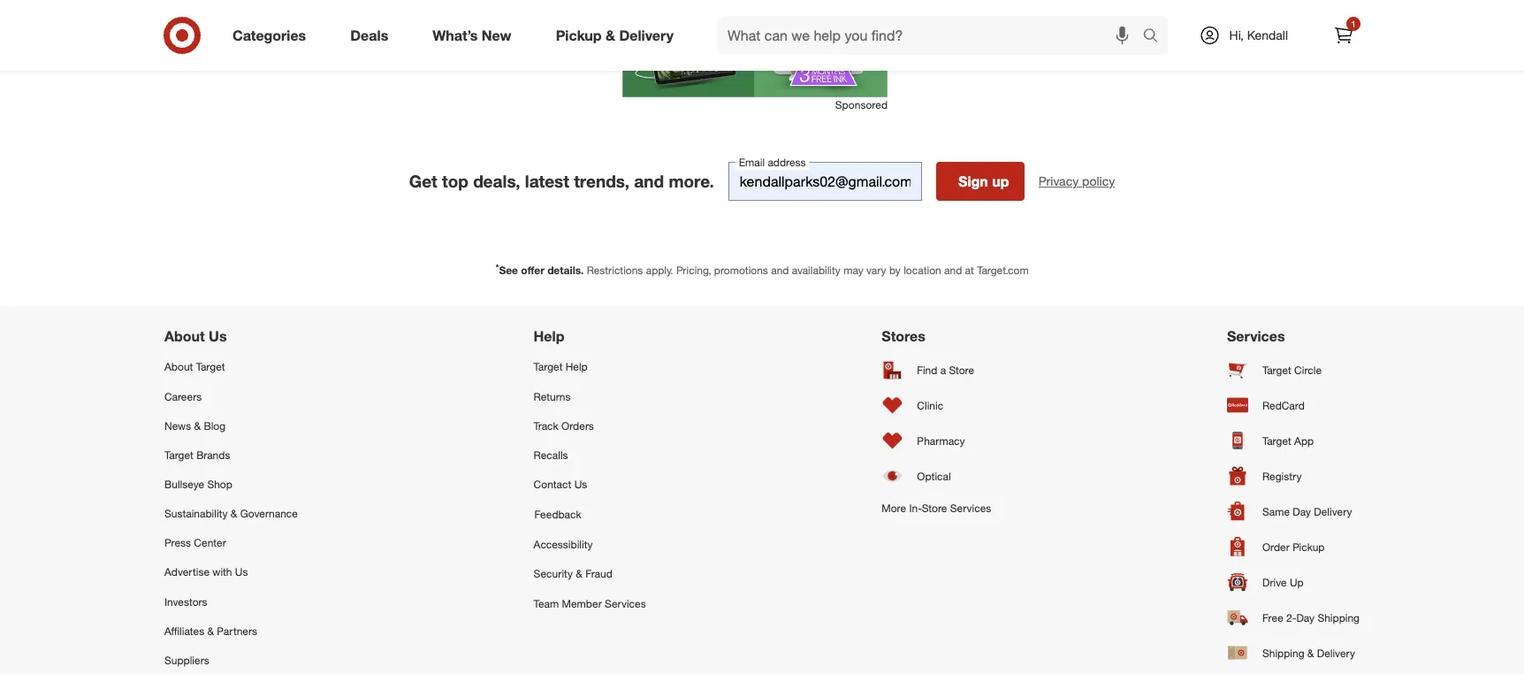 Task type: locate. For each thing, give the bounding box(es) containing it.
1 horizontal spatial pickup
[[1293, 540, 1325, 553]]

store inside 'link'
[[922, 502, 948, 515]]

recalls
[[534, 448, 568, 461]]

target for target circle
[[1263, 363, 1292, 376]]

0 vertical spatial store
[[950, 363, 975, 376]]

1 vertical spatial shipping
[[1263, 646, 1305, 660]]

0 vertical spatial day
[[1294, 505, 1312, 518]]

target inside target brands link
[[165, 448, 194, 461]]

pharmacy
[[918, 434, 966, 447]]

1 horizontal spatial us
[[235, 565, 248, 579]]

delivery
[[620, 27, 674, 44], [1315, 505, 1353, 518], [1318, 646, 1356, 660]]

and left availability
[[772, 264, 789, 277]]

top
[[442, 171, 469, 191]]

What can we help you find? suggestions appear below search field
[[717, 16, 1148, 55]]

shipping up the "shipping & delivery"
[[1318, 611, 1360, 624]]

suppliers
[[165, 653, 209, 667]]

us for contact us
[[575, 477, 588, 491]]

target for target brands
[[165, 448, 194, 461]]

0 horizontal spatial services
[[605, 596, 646, 610]]

categories link
[[218, 16, 328, 55]]

security & fraud
[[534, 567, 613, 580]]

registry
[[1263, 469, 1302, 483]]

& for news
[[194, 419, 201, 432]]

store down optical link
[[922, 502, 948, 515]]

delivery inside pickup & delivery link
[[620, 27, 674, 44]]

day right 'free'
[[1297, 611, 1315, 624]]

0 vertical spatial shipping
[[1318, 611, 1360, 624]]

1 about from the top
[[165, 327, 205, 345]]

target left circle
[[1263, 363, 1292, 376]]

delivery for pickup & delivery
[[620, 27, 674, 44]]

bullseye
[[165, 477, 204, 491]]

about up about target
[[165, 327, 205, 345]]

us right with
[[235, 565, 248, 579]]

1 vertical spatial pickup
[[1293, 540, 1325, 553]]

and left at
[[945, 264, 963, 277]]

trends,
[[574, 171, 630, 191]]

target down the about us
[[196, 360, 225, 373]]

registry link
[[1228, 458, 1360, 494]]

None text field
[[729, 162, 922, 201]]

may
[[844, 264, 864, 277]]

2 horizontal spatial us
[[575, 477, 588, 491]]

stores
[[882, 327, 926, 345]]

0 vertical spatial help
[[534, 327, 565, 345]]

same day delivery
[[1263, 505, 1353, 518]]

app
[[1295, 434, 1315, 447]]

target for target app
[[1263, 434, 1292, 447]]

help up returns link
[[566, 360, 588, 373]]

1 vertical spatial help
[[566, 360, 588, 373]]

& for sustainability
[[231, 507, 237, 520]]

target circle
[[1263, 363, 1322, 376]]

team member services link
[[534, 588, 646, 618]]

1 vertical spatial services
[[951, 502, 992, 515]]

press center
[[165, 536, 226, 549]]

about target link
[[165, 352, 298, 382]]

up
[[993, 173, 1010, 190]]

delivery inside same day delivery 'link'
[[1315, 505, 1353, 518]]

target inside target circle link
[[1263, 363, 1292, 376]]

0 horizontal spatial help
[[534, 327, 565, 345]]

0 vertical spatial pickup
[[556, 27, 602, 44]]

target for target help
[[534, 360, 563, 373]]

& for pickup
[[606, 27, 616, 44]]

target inside target app link
[[1263, 434, 1292, 447]]

0 vertical spatial us
[[209, 327, 227, 345]]

0 horizontal spatial us
[[209, 327, 227, 345]]

order pickup link
[[1228, 529, 1360, 564]]

shipping & delivery link
[[1228, 635, 1360, 671]]

target up returns
[[534, 360, 563, 373]]

services
[[1228, 327, 1286, 345], [951, 502, 992, 515], [605, 596, 646, 610]]

2 about from the top
[[165, 360, 193, 373]]

store for in-
[[922, 502, 948, 515]]

about us
[[165, 327, 227, 345]]

services down optical link
[[951, 502, 992, 515]]

what's new
[[433, 27, 512, 44]]

redcard link
[[1228, 388, 1360, 423]]

careers
[[165, 389, 202, 403]]

shipping
[[1318, 611, 1360, 624], [1263, 646, 1305, 660]]

shipping down 2-
[[1263, 646, 1305, 660]]

same
[[1263, 505, 1291, 518]]

target help link
[[534, 352, 646, 382]]

hi, kendall
[[1230, 27, 1289, 43]]

1 horizontal spatial store
[[950, 363, 975, 376]]

1 vertical spatial us
[[575, 477, 588, 491]]

what's new link
[[418, 16, 534, 55]]

feedback
[[535, 508, 582, 521]]

2 vertical spatial delivery
[[1318, 646, 1356, 660]]

pickup right new
[[556, 27, 602, 44]]

sign up button
[[937, 162, 1025, 201]]

day right same
[[1294, 505, 1312, 518]]

careers link
[[165, 382, 298, 411]]

store right the a
[[950, 363, 975, 376]]

target brands link
[[165, 440, 298, 469]]

press center link
[[165, 528, 298, 557]]

& for shipping
[[1308, 646, 1315, 660]]

target left app
[[1263, 434, 1292, 447]]

pricing,
[[677, 264, 712, 277]]

news
[[165, 419, 191, 432]]

vary
[[867, 264, 887, 277]]

pickup & delivery
[[556, 27, 674, 44]]

target brands
[[165, 448, 230, 461]]

affiliates & partners link
[[165, 616, 298, 645]]

security
[[534, 567, 573, 580]]

policy
[[1083, 173, 1116, 189]]

2 vertical spatial services
[[605, 596, 646, 610]]

1 horizontal spatial services
[[951, 502, 992, 515]]

target down the news
[[165, 448, 194, 461]]

availability
[[792, 264, 841, 277]]

shop
[[207, 477, 233, 491]]

&
[[606, 27, 616, 44], [194, 419, 201, 432], [231, 507, 237, 520], [576, 567, 583, 580], [207, 624, 214, 637], [1308, 646, 1315, 660]]

services down fraud
[[605, 596, 646, 610]]

target inside the target help link
[[534, 360, 563, 373]]

sign up
[[959, 173, 1010, 190]]

free
[[1263, 611, 1284, 624]]

0 horizontal spatial store
[[922, 502, 948, 515]]

order
[[1263, 540, 1290, 553]]

1 vertical spatial day
[[1297, 611, 1315, 624]]

drive up
[[1263, 575, 1304, 589]]

more
[[882, 502, 907, 515]]

0 vertical spatial services
[[1228, 327, 1286, 345]]

0 vertical spatial about
[[165, 327, 205, 345]]

2-
[[1287, 611, 1297, 624]]

1 vertical spatial about
[[165, 360, 193, 373]]

blog
[[204, 419, 226, 432]]

affiliates & partners
[[165, 624, 257, 637]]

bullseye shop
[[165, 477, 233, 491]]

us
[[209, 327, 227, 345], [575, 477, 588, 491], [235, 565, 248, 579]]

returns
[[534, 389, 571, 403]]

hi,
[[1230, 27, 1244, 43]]

help inside the target help link
[[566, 360, 588, 373]]

pickup right order
[[1293, 540, 1325, 553]]

us up the about target link
[[209, 327, 227, 345]]

help up target help
[[534, 327, 565, 345]]

1 horizontal spatial shipping
[[1318, 611, 1360, 624]]

help
[[534, 327, 565, 345], [566, 360, 588, 373]]

0 vertical spatial delivery
[[620, 27, 674, 44]]

1 horizontal spatial help
[[566, 360, 588, 373]]

1 vertical spatial store
[[922, 502, 948, 515]]

1 vertical spatial delivery
[[1315, 505, 1353, 518]]

privacy policy link
[[1039, 173, 1116, 190]]

us right contact
[[575, 477, 588, 491]]

contact us link
[[534, 469, 646, 499]]

about for about us
[[165, 327, 205, 345]]

and left more.
[[634, 171, 664, 191]]

*
[[496, 261, 499, 272]]

about up careers
[[165, 360, 193, 373]]

1 link
[[1325, 16, 1364, 55]]

us for about us
[[209, 327, 227, 345]]

target app
[[1263, 434, 1315, 447]]

drive
[[1263, 575, 1288, 589]]

services up target circle
[[1228, 327, 1286, 345]]

contact
[[534, 477, 572, 491]]

services inside the more in-store services 'link'
[[951, 502, 992, 515]]

in-
[[910, 502, 922, 515]]

delivery inside shipping & delivery link
[[1318, 646, 1356, 660]]

find a store link
[[882, 352, 992, 388]]



Task type: describe. For each thing, give the bounding box(es) containing it.
brands
[[196, 448, 230, 461]]

circle
[[1295, 363, 1322, 376]]

team
[[534, 596, 559, 610]]

more.
[[669, 171, 715, 191]]

clinic
[[918, 399, 944, 412]]

returns link
[[534, 382, 646, 411]]

sustainability & governance
[[165, 507, 298, 520]]

advertise
[[165, 565, 210, 579]]

delivery for shipping & delivery
[[1318, 646, 1356, 660]]

target circle link
[[1228, 352, 1360, 388]]

fraud
[[586, 567, 613, 580]]

new
[[482, 27, 512, 44]]

news & blog link
[[165, 411, 298, 440]]

search button
[[1135, 16, 1178, 58]]

promotions
[[715, 264, 769, 277]]

pickup & delivery link
[[541, 16, 696, 55]]

same day delivery link
[[1228, 494, 1360, 529]]

get
[[409, 171, 438, 191]]

advertisement region
[[623, 0, 888, 97]]

* see offer details. restrictions apply. pricing, promotions and availability may vary by location and at target.com
[[496, 261, 1029, 277]]

deals
[[350, 27, 389, 44]]

security & fraud link
[[534, 559, 646, 588]]

sustainability & governance link
[[165, 499, 298, 528]]

services inside team member services link
[[605, 596, 646, 610]]

location
[[904, 264, 942, 277]]

investors
[[165, 595, 207, 608]]

1 horizontal spatial and
[[772, 264, 789, 277]]

pharmacy link
[[882, 423, 992, 458]]

sign
[[959, 173, 989, 190]]

contact us
[[534, 477, 588, 491]]

accessibility link
[[534, 530, 646, 559]]

0 horizontal spatial shipping
[[1263, 646, 1305, 660]]

privacy
[[1039, 173, 1079, 189]]

a
[[941, 363, 947, 376]]

2 horizontal spatial and
[[945, 264, 963, 277]]

with
[[213, 565, 232, 579]]

1
[[1352, 18, 1357, 29]]

suppliers link
[[165, 645, 298, 674]]

optical
[[918, 469, 951, 483]]

free 2-day shipping link
[[1228, 600, 1360, 635]]

see
[[499, 264, 518, 277]]

day inside 'link'
[[1294, 505, 1312, 518]]

drive up link
[[1228, 564, 1360, 600]]

bullseye shop link
[[165, 469, 298, 499]]

target app link
[[1228, 423, 1360, 458]]

free 2-day shipping
[[1263, 611, 1360, 624]]

more in-store services
[[882, 502, 992, 515]]

recalls link
[[534, 440, 646, 469]]

target.com
[[978, 264, 1029, 277]]

advertise with us link
[[165, 557, 298, 587]]

find
[[918, 363, 938, 376]]

latest
[[525, 171, 570, 191]]

& for affiliates
[[207, 624, 214, 637]]

track orders link
[[534, 411, 646, 440]]

orders
[[562, 419, 594, 432]]

deals,
[[473, 171, 521, 191]]

affiliates
[[165, 624, 204, 637]]

categories
[[233, 27, 306, 44]]

press
[[165, 536, 191, 549]]

2 horizontal spatial services
[[1228, 327, 1286, 345]]

member
[[562, 596, 602, 610]]

accessibility
[[534, 538, 593, 551]]

find a store
[[918, 363, 975, 376]]

& for security
[[576, 567, 583, 580]]

team member services
[[534, 596, 646, 610]]

0 horizontal spatial and
[[634, 171, 664, 191]]

at
[[966, 264, 975, 277]]

optical link
[[882, 458, 992, 494]]

store for a
[[950, 363, 975, 376]]

about for about target
[[165, 360, 193, 373]]

advertise with us
[[165, 565, 248, 579]]

about target
[[165, 360, 225, 373]]

governance
[[240, 507, 298, 520]]

delivery for same day delivery
[[1315, 505, 1353, 518]]

offer
[[521, 264, 545, 277]]

0 horizontal spatial pickup
[[556, 27, 602, 44]]

partners
[[217, 624, 257, 637]]

more in-store services link
[[882, 494, 992, 523]]

privacy policy
[[1039, 173, 1116, 189]]

target inside the about target link
[[196, 360, 225, 373]]

2 vertical spatial us
[[235, 565, 248, 579]]

news & blog
[[165, 419, 226, 432]]

order pickup
[[1263, 540, 1325, 553]]



Task type: vqa. For each thing, say whether or not it's contained in the screenshot.
#Targetstyle
no



